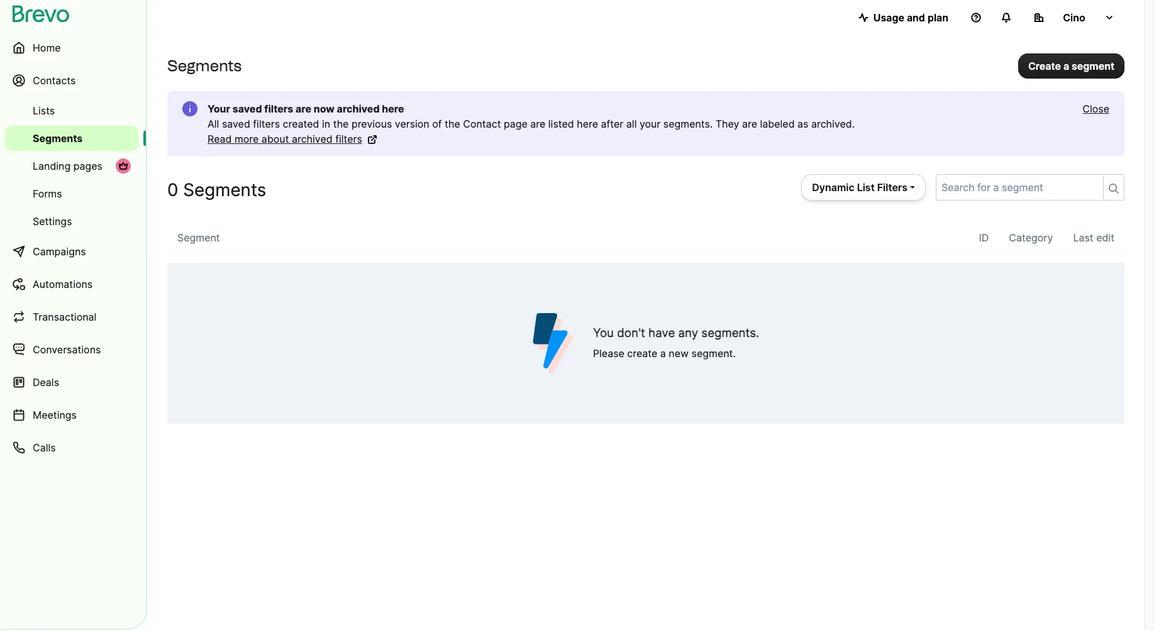 Task type: describe. For each thing, give the bounding box(es) containing it.
deals link
[[5, 368, 138, 398]]

in
[[322, 118, 330, 130]]

calls
[[33, 442, 56, 454]]

close link
[[1083, 101, 1110, 116]]

forms
[[33, 188, 62, 200]]

dynamic list filters
[[812, 181, 908, 194]]

0 horizontal spatial are
[[296, 103, 312, 115]]

0 vertical spatial filters
[[264, 103, 293, 115]]

create a segment button
[[1019, 53, 1125, 78]]

segments. inside your saved filters are now archived here all saved filters created in the previous version of the contact page are listed here after all your segments. they are labeled as archived.
[[664, 118, 713, 130]]

meetings link
[[5, 400, 138, 430]]

they
[[716, 118, 740, 130]]

0 horizontal spatial a
[[661, 347, 666, 360]]

automations link
[[5, 269, 138, 300]]

archived inside your saved filters are now archived here all saved filters created in the previous version of the contact page are listed here after all your segments. they are labeled as archived.
[[337, 103, 380, 115]]

please create a new segment.
[[593, 347, 736, 360]]

a inside button
[[1064, 59, 1070, 72]]

transactional
[[33, 311, 97, 323]]

0 vertical spatial segments
[[167, 57, 242, 75]]

usage and plan
[[874, 11, 949, 24]]

meetings
[[33, 409, 77, 422]]

search button
[[1104, 176, 1125, 199]]

0 segments
[[167, 179, 266, 201]]

filters inside read more about archived filters 'link'
[[336, 133, 362, 145]]

page
[[504, 118, 528, 130]]

created
[[283, 118, 319, 130]]

automations
[[33, 278, 93, 291]]

create
[[1029, 59, 1062, 72]]

read more about archived filters link
[[208, 132, 378, 147]]

2 horizontal spatial are
[[743, 118, 758, 130]]

id
[[980, 232, 989, 244]]

2 vertical spatial segments
[[183, 179, 266, 201]]

1 vertical spatial segments.
[[702, 326, 760, 340]]

search image
[[1109, 184, 1119, 194]]

any
[[679, 326, 699, 340]]

usage and plan button
[[849, 5, 959, 30]]

last
[[1074, 232, 1094, 244]]

1 vertical spatial filters
[[253, 118, 280, 130]]

1 vertical spatial segments
[[33, 132, 83, 145]]

cino button
[[1024, 5, 1125, 30]]

0
[[167, 179, 178, 201]]

and
[[907, 11, 926, 24]]

contacts link
[[5, 65, 138, 96]]

1 vertical spatial saved
[[222, 118, 250, 130]]

campaigns
[[33, 245, 86, 258]]

segment.
[[692, 347, 736, 360]]

more
[[235, 133, 259, 145]]

left___rvooi image
[[118, 161, 128, 171]]

create a segment
[[1029, 59, 1115, 72]]

lists
[[33, 104, 55, 117]]

landing pages
[[33, 160, 103, 172]]

calls link
[[5, 433, 138, 463]]

0 vertical spatial saved
[[233, 103, 262, 115]]

all
[[208, 118, 219, 130]]

home
[[33, 42, 61, 54]]

landing pages link
[[5, 154, 138, 179]]

contact
[[463, 118, 501, 130]]

your
[[208, 103, 230, 115]]

of
[[432, 118, 442, 130]]

0 horizontal spatial here
[[382, 103, 404, 115]]

usage
[[874, 11, 905, 24]]

1 vertical spatial here
[[577, 118, 598, 130]]



Task type: locate. For each thing, give the bounding box(es) containing it.
have
[[649, 326, 675, 340]]

are right page
[[531, 118, 546, 130]]

edit
[[1097, 232, 1115, 244]]

segments.
[[664, 118, 713, 130], [702, 326, 760, 340]]

previous
[[352, 118, 392, 130]]

2 vertical spatial filters
[[336, 133, 362, 145]]

don't
[[617, 326, 646, 340]]

archived inside 'link'
[[292, 133, 333, 145]]

0 horizontal spatial the
[[333, 118, 349, 130]]

conversations link
[[5, 335, 138, 365]]

conversations
[[33, 344, 101, 356]]

the
[[333, 118, 349, 130], [445, 118, 461, 130]]

here
[[382, 103, 404, 115], [577, 118, 598, 130]]

a right create
[[1064, 59, 1070, 72]]

0 vertical spatial archived
[[337, 103, 380, 115]]

1 vertical spatial archived
[[292, 133, 333, 145]]

1 horizontal spatial are
[[531, 118, 546, 130]]

your saved filters are now archived here all saved filters created in the previous version of the contact page are listed here after all your segments. they are labeled as archived.
[[208, 103, 855, 130]]

please
[[593, 347, 625, 360]]

segment
[[177, 232, 220, 244]]

as
[[798, 118, 809, 130]]

now
[[314, 103, 335, 115]]

read
[[208, 133, 232, 145]]

settings
[[33, 215, 72, 228]]

your
[[640, 118, 661, 130]]

segments. up segment.
[[702, 326, 760, 340]]

landing
[[33, 160, 71, 172]]

you
[[593, 326, 614, 340]]

2 the from the left
[[445, 118, 461, 130]]

a
[[1064, 59, 1070, 72], [661, 347, 666, 360]]

transactional link
[[5, 302, 138, 332]]

1 horizontal spatial here
[[577, 118, 598, 130]]

cino
[[1064, 11, 1086, 24]]

plan
[[928, 11, 949, 24]]

you don't have any segments.
[[593, 326, 760, 340]]

lists link
[[5, 98, 138, 123]]

segment
[[1072, 59, 1115, 72]]

segments
[[167, 57, 242, 75], [33, 132, 83, 145], [183, 179, 266, 201]]

saved
[[233, 103, 262, 115], [222, 118, 250, 130]]

campaigns link
[[5, 237, 138, 267]]

settings link
[[5, 209, 138, 234]]

after
[[601, 118, 624, 130]]

1 vertical spatial a
[[661, 347, 666, 360]]

segments up your
[[167, 57, 242, 75]]

all
[[627, 118, 637, 130]]

listed
[[549, 118, 574, 130]]

close
[[1083, 103, 1110, 115]]

category
[[1010, 232, 1054, 244]]

are
[[296, 103, 312, 115], [531, 118, 546, 130], [743, 118, 758, 130]]

here up version
[[382, 103, 404, 115]]

alert containing your saved filters are now archived here
[[167, 91, 1125, 157]]

filters
[[878, 181, 908, 194]]

1 the from the left
[[333, 118, 349, 130]]

0 vertical spatial here
[[382, 103, 404, 115]]

segments down read
[[183, 179, 266, 201]]

labeled
[[760, 118, 795, 130]]

saved up more
[[222, 118, 250, 130]]

segments. right the your
[[664, 118, 713, 130]]

0 vertical spatial segments.
[[664, 118, 713, 130]]

version
[[395, 118, 430, 130]]

1 horizontal spatial the
[[445, 118, 461, 130]]

the right in
[[333, 118, 349, 130]]

1 horizontal spatial archived
[[337, 103, 380, 115]]

dynamic
[[812, 181, 855, 194]]

segments link
[[5, 126, 138, 151]]

a left new
[[661, 347, 666, 360]]

Search for a segment search field
[[937, 175, 1099, 200]]

segments up landing at the top left
[[33, 132, 83, 145]]

archived up previous
[[337, 103, 380, 115]]

deals
[[33, 376, 59, 389]]

filters
[[264, 103, 293, 115], [253, 118, 280, 130], [336, 133, 362, 145]]

filters up 'created'
[[264, 103, 293, 115]]

are up 'created'
[[296, 103, 312, 115]]

are right they on the right
[[743, 118, 758, 130]]

new
[[669, 347, 689, 360]]

about
[[262, 133, 289, 145]]

here left after at the right of page
[[577, 118, 598, 130]]

contacts
[[33, 74, 76, 87]]

dynamic list filters button
[[802, 174, 926, 201]]

0 vertical spatial a
[[1064, 59, 1070, 72]]

alert
[[167, 91, 1125, 157]]

list
[[857, 181, 875, 194]]

archived down 'created'
[[292, 133, 333, 145]]

last edit
[[1074, 232, 1115, 244]]

create
[[628, 347, 658, 360]]

archived.
[[812, 118, 855, 130]]

archived
[[337, 103, 380, 115], [292, 133, 333, 145]]

home link
[[5, 33, 138, 63]]

saved right your
[[233, 103, 262, 115]]

0 horizontal spatial archived
[[292, 133, 333, 145]]

the right of
[[445, 118, 461, 130]]

pages
[[73, 160, 103, 172]]

forms link
[[5, 181, 138, 206]]

filters down previous
[[336, 133, 362, 145]]

1 horizontal spatial a
[[1064, 59, 1070, 72]]

read more about archived filters
[[208, 133, 362, 145]]

filters up about
[[253, 118, 280, 130]]



Task type: vqa. For each thing, say whether or not it's contained in the screenshot.
the Double
no



